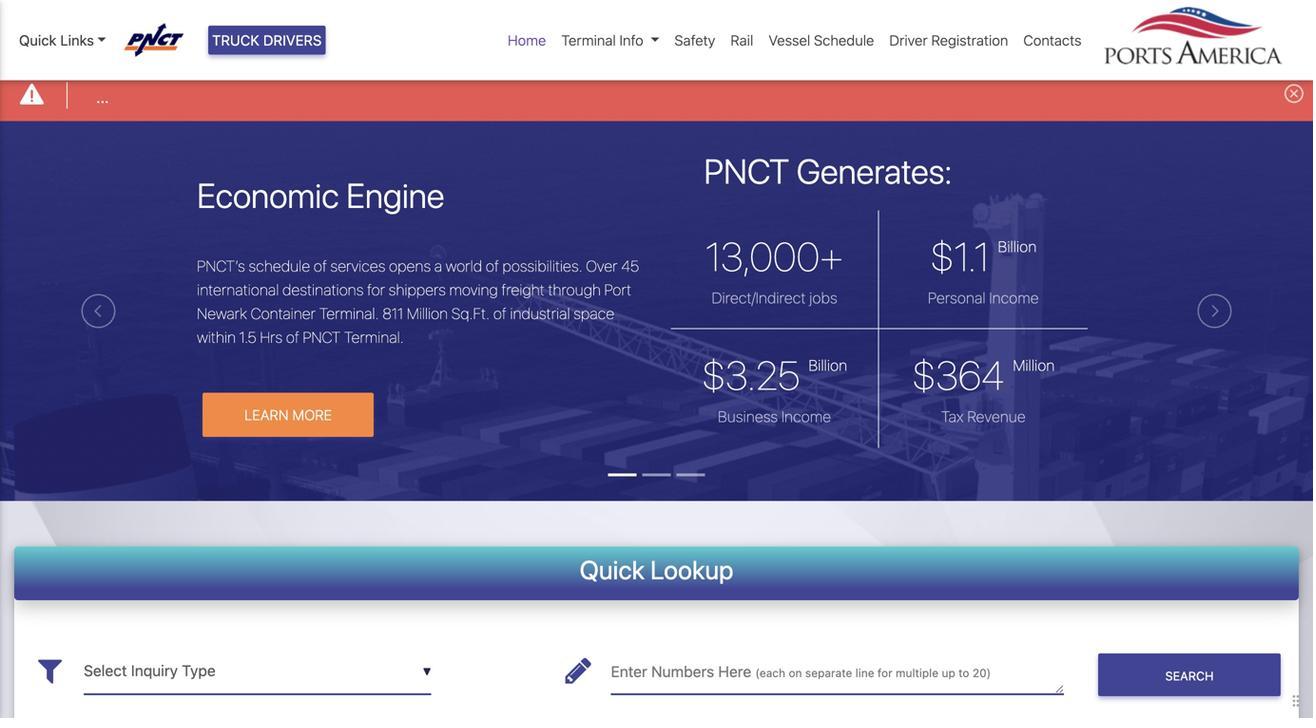 Task type: describe. For each thing, give the bounding box(es) containing it.
through
[[548, 281, 601, 299]]

1 vertical spatial terminal.
[[344, 328, 404, 346]]

rail link
[[723, 22, 761, 58]]

1.5
[[239, 328, 257, 346]]

revenue
[[967, 408, 1026, 426]]

quick for quick lookup
[[580, 555, 645, 585]]

income for $3.25
[[782, 408, 831, 426]]

services
[[330, 257, 386, 275]]

generates:
[[797, 151, 952, 191]]

container
[[251, 305, 316, 323]]

quick links link
[[19, 29, 106, 51]]

engine
[[346, 175, 445, 216]]

of right world
[[486, 257, 499, 275]]

for inside enter numbers here (each on separate line for multiple up to 20)
[[878, 667, 893, 680]]

vessel schedule
[[769, 32, 874, 48]]

driver registration
[[890, 32, 1008, 48]]

business
[[718, 408, 778, 426]]

terminal
[[561, 32, 616, 48]]

truck drivers
[[212, 32, 322, 48]]

opens
[[389, 257, 431, 275]]

safety link
[[667, 22, 723, 58]]

13,000+ direct/indirect jobs
[[706, 233, 844, 307]]

13,000+
[[706, 233, 844, 280]]

(each
[[755, 667, 786, 680]]

home
[[508, 32, 546, 48]]

here
[[718, 663, 751, 681]]

of up the destinations
[[314, 257, 327, 275]]

destinations
[[282, 281, 364, 299]]

20)
[[973, 667, 991, 680]]

info
[[620, 32, 644, 48]]

separate
[[805, 667, 852, 680]]

line
[[856, 667, 874, 680]]

learn more
[[245, 407, 332, 424]]

$364
[[912, 352, 1005, 399]]

hrs
[[260, 328, 283, 346]]

tax revenue
[[941, 408, 1026, 426]]

a
[[434, 257, 442, 275]]

economic
[[197, 175, 339, 216]]

vessel schedule link
[[761, 22, 882, 58]]

contacts
[[1024, 32, 1082, 48]]

tax
[[941, 408, 964, 426]]

shippers
[[389, 281, 446, 299]]

close image
[[1285, 84, 1304, 103]]

truck
[[212, 32, 259, 48]]

pnct inside 'pnct's schedule of services opens a world of possibilities.                                 over 45 international destinations for shippers moving freight through port newark container terminal.                                 811 million sq.ft. of industrial space within 1.5 hrs of pnct terminal.'
[[303, 328, 341, 346]]

up
[[942, 667, 955, 680]]

terminal info
[[561, 32, 644, 48]]

registration
[[931, 32, 1008, 48]]

...
[[96, 89, 109, 107]]

business income
[[718, 408, 831, 426]]

space
[[574, 305, 614, 323]]

pnct's schedule of services opens a world of possibilities.                                 over 45 international destinations for shippers moving freight through port newark container terminal.                                 811 million sq.ft. of industrial space within 1.5 hrs of pnct terminal.
[[197, 257, 639, 346]]

pnct's
[[197, 257, 245, 275]]

terminal info link
[[554, 22, 667, 58]]

possibilities.
[[503, 257, 583, 275]]

quick lookup
[[580, 555, 734, 585]]

numbers
[[651, 663, 714, 681]]

home link
[[500, 22, 554, 58]]

truck drivers link
[[208, 26, 326, 55]]



Task type: locate. For each thing, give the bounding box(es) containing it.
pnct down the container
[[303, 328, 341, 346]]

terminal. down the destinations
[[319, 305, 379, 323]]

$3.25
[[702, 352, 800, 399]]

terminal. down 811
[[344, 328, 404, 346]]

safety
[[675, 32, 715, 48]]

sq.ft.
[[451, 305, 490, 323]]

billion right $1.1 at the right top of the page
[[998, 238, 1037, 256]]

jobs
[[809, 289, 838, 307]]

billion inside $1.1 billion
[[998, 238, 1037, 256]]

million inside $364 million
[[1013, 357, 1055, 375]]

$364 million
[[912, 352, 1055, 399]]

0 vertical spatial billion
[[998, 238, 1037, 256]]

within
[[197, 328, 236, 346]]

0 horizontal spatial quick
[[19, 32, 56, 48]]

pnct generates:
[[704, 151, 952, 191]]

newark
[[197, 305, 247, 323]]

None text field
[[84, 649, 431, 695], [611, 649, 1064, 695], [84, 649, 431, 695], [611, 649, 1064, 695]]

rail
[[731, 32, 753, 48]]

personal
[[928, 289, 986, 307]]

0 horizontal spatial billion
[[809, 357, 847, 375]]

for up 811
[[367, 281, 385, 299]]

1 horizontal spatial billion
[[998, 238, 1037, 256]]

1 vertical spatial quick
[[580, 555, 645, 585]]

search
[[1165, 669, 1214, 684]]

personal income
[[928, 289, 1039, 307]]

driver
[[890, 32, 928, 48]]

learn more button
[[203, 393, 374, 437]]

0 vertical spatial quick
[[19, 32, 56, 48]]

schedule
[[814, 32, 874, 48]]

million down shippers
[[407, 305, 448, 323]]

quick left lookup
[[580, 555, 645, 585]]

moving
[[449, 281, 498, 299]]

freight
[[502, 281, 545, 299]]

drivers
[[263, 32, 322, 48]]

income for $1.1
[[989, 289, 1039, 307]]

lookup
[[650, 555, 734, 585]]

contacts link
[[1016, 22, 1089, 58]]

international
[[197, 281, 279, 299]]

port
[[604, 281, 631, 299]]

pnct up 13,000+
[[704, 151, 789, 191]]

0 horizontal spatial for
[[367, 281, 385, 299]]

over
[[586, 257, 618, 275]]

of right "hrs"
[[286, 328, 299, 346]]

for
[[367, 281, 385, 299], [878, 667, 893, 680]]

billion for $3.25
[[809, 357, 847, 375]]

income down $3.25 billion
[[782, 408, 831, 426]]

0 vertical spatial million
[[407, 305, 448, 323]]

0 vertical spatial terminal.
[[319, 305, 379, 323]]

terminal.
[[319, 305, 379, 323], [344, 328, 404, 346]]

0 horizontal spatial million
[[407, 305, 448, 323]]

billion inside $3.25 billion
[[809, 357, 847, 375]]

to
[[959, 667, 970, 680]]

on
[[789, 667, 802, 680]]

0 horizontal spatial pnct
[[303, 328, 341, 346]]

driver registration link
[[882, 22, 1016, 58]]

million up the revenue
[[1013, 357, 1055, 375]]

learn
[[245, 407, 289, 424]]

0 vertical spatial pnct
[[704, 151, 789, 191]]

economic engine
[[197, 175, 445, 216]]

vessel
[[769, 32, 810, 48]]

$3.25 billion
[[702, 352, 847, 399]]

world
[[446, 257, 482, 275]]

1 horizontal spatial income
[[989, 289, 1039, 307]]

enter numbers here (each on separate line for multiple up to 20)
[[611, 663, 991, 681]]

1 horizontal spatial pnct
[[704, 151, 789, 191]]

1 horizontal spatial million
[[1013, 357, 1055, 375]]

enter
[[611, 663, 647, 681]]

▼
[[423, 666, 431, 679]]

1 vertical spatial pnct
[[303, 328, 341, 346]]

industrial
[[510, 305, 570, 323]]

pnct
[[704, 151, 789, 191], [303, 328, 341, 346]]

quick for quick links
[[19, 32, 56, 48]]

0 vertical spatial income
[[989, 289, 1039, 307]]

1 horizontal spatial for
[[878, 667, 893, 680]]

0 horizontal spatial income
[[782, 408, 831, 426]]

for inside 'pnct's schedule of services opens a world of possibilities.                                 over 45 international destinations for shippers moving freight through port newark container terminal.                                 811 million sq.ft. of industrial space within 1.5 hrs of pnct terminal.'
[[367, 281, 385, 299]]

billion down jobs
[[809, 357, 847, 375]]

... alert
[[0, 70, 1313, 121]]

of right sq.ft.
[[493, 305, 507, 323]]

quick links
[[19, 32, 94, 48]]

income down $1.1 billion
[[989, 289, 1039, 307]]

income
[[989, 289, 1039, 307], [782, 408, 831, 426]]

multiple
[[896, 667, 939, 680]]

quick left links
[[19, 32, 56, 48]]

welcome to port newmark container terminal image
[[0, 121, 1313, 608]]

million
[[407, 305, 448, 323], [1013, 357, 1055, 375]]

0 vertical spatial for
[[367, 281, 385, 299]]

$1.1 billion
[[930, 233, 1037, 280]]

direct/indirect
[[712, 289, 806, 307]]

... link
[[96, 86, 109, 109]]

811
[[383, 305, 403, 323]]

$1.1
[[930, 233, 990, 280]]

45
[[621, 257, 639, 275]]

more
[[292, 407, 332, 424]]

of
[[314, 257, 327, 275], [486, 257, 499, 275], [493, 305, 507, 323], [286, 328, 299, 346]]

million inside 'pnct's schedule of services opens a world of possibilities.                                 over 45 international destinations for shippers moving freight through port newark container terminal.                                 811 million sq.ft. of industrial space within 1.5 hrs of pnct terminal.'
[[407, 305, 448, 323]]

1 vertical spatial for
[[878, 667, 893, 680]]

1 vertical spatial million
[[1013, 357, 1055, 375]]

search button
[[1099, 654, 1281, 697]]

links
[[60, 32, 94, 48]]

schedule
[[249, 257, 310, 275]]

1 horizontal spatial quick
[[580, 555, 645, 585]]

quick
[[19, 32, 56, 48], [580, 555, 645, 585]]

billion for $1.1
[[998, 238, 1037, 256]]

1 vertical spatial income
[[782, 408, 831, 426]]

for right "line"
[[878, 667, 893, 680]]

1 vertical spatial billion
[[809, 357, 847, 375]]



Task type: vqa. For each thing, say whether or not it's contained in the screenshot.
Email Address Text Field at the left of the page
no



